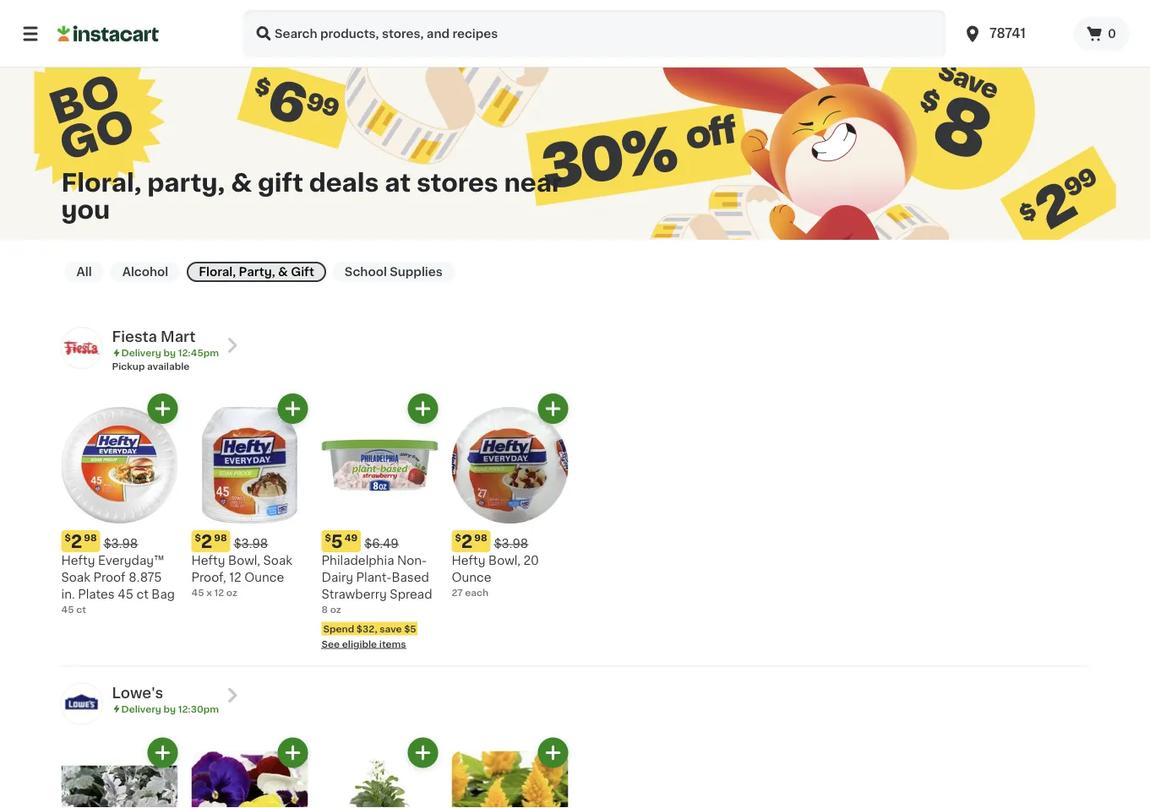 Task type: describe. For each thing, give the bounding box(es) containing it.
alcohol link
[[110, 262, 180, 282]]

$2.98 original price: $3.98 element for bowl,
[[452, 531, 568, 553]]

5
[[331, 533, 343, 551]]

fiesta
[[112, 330, 157, 344]]

spend $32, save $5 see eligible items
[[322, 625, 416, 649]]

by for 12:45pm
[[163, 349, 176, 358]]

plates
[[78, 589, 115, 601]]

$ 5 49
[[325, 533, 358, 551]]

philadelphia non- dairy plant-based strawberry spread 8 oz
[[322, 555, 432, 615]]

hefty inside hefty bowl, soak proof, 12 ounce 45 x 12 oz
[[191, 555, 225, 567]]

bowl, inside hefty bowl, soak proof, 12 ounce 45 x 12 oz
[[228, 555, 260, 567]]

8
[[322, 606, 328, 615]]

bowl, inside $ 2 98 $3.98 hefty bowl, 20 ounce 27 each
[[489, 555, 521, 567]]

items
[[379, 640, 406, 649]]

$3.98 for proof
[[104, 538, 138, 550]]

$3.98 for ounce
[[494, 538, 528, 550]]

all
[[76, 266, 92, 278]]

1 horizontal spatial 45
[[118, 589, 133, 601]]

proof,
[[191, 572, 226, 584]]

hefty for hefty bowl, 20 ounce
[[452, 555, 486, 567]]

school
[[345, 266, 387, 278]]

product group containing 5
[[322, 394, 438, 651]]

floral, party, & gift link
[[187, 262, 326, 282]]

spread
[[390, 589, 432, 601]]

stores
[[417, 171, 498, 195]]

by for 12:30pm
[[163, 705, 176, 714]]

98 for hefty everyday™ soak proof 8.875 in. plates 45 ct bag
[[84, 534, 97, 543]]

supplies
[[390, 266, 443, 278]]

x
[[206, 589, 212, 598]]

lowe's
[[112, 686, 163, 701]]

$ for hefty everyday™ soak proof 8.875 in. plates 45 ct bag
[[65, 534, 71, 543]]

pickup
[[112, 362, 145, 371]]

ounce inside hefty bowl, soak proof, 12 ounce 45 x 12 oz
[[244, 572, 284, 584]]

item carousel region
[[38, 394, 1089, 660]]

20
[[524, 555, 539, 567]]

you
[[61, 198, 110, 222]]

add image inside product group
[[412, 398, 434, 420]]

spend
[[323, 625, 354, 634]]

98 for 2
[[214, 534, 227, 543]]

2 for hefty bowl, 20 ounce
[[461, 533, 473, 551]]

school supplies
[[345, 266, 443, 278]]

dairy
[[322, 572, 353, 584]]

2 for 2
[[201, 533, 212, 551]]

party,
[[147, 171, 225, 195]]

all link
[[65, 262, 104, 282]]

soak inside $ 2 98 $3.98 hefty everyday™ soak proof 8.875 in. plates 45 ct bag 45 ct
[[61, 572, 90, 584]]

0
[[1108, 28, 1116, 40]]

& for gift
[[278, 266, 288, 278]]

0 button
[[1074, 17, 1130, 51]]

non-
[[397, 555, 427, 567]]

party,
[[239, 266, 275, 278]]

floral, for floral, party, & gift deals at stores near you
[[61, 171, 142, 195]]

$ for 5
[[325, 534, 331, 543]]

pickup available
[[112, 362, 190, 371]]

2 for hefty everyday™ soak proof 8.875 in. plates 45 ct bag
[[71, 533, 82, 551]]

ounce inside $ 2 98 $3.98 hefty bowl, 20 ounce 27 each
[[452, 572, 492, 584]]

$ 2 98
[[195, 533, 227, 551]]

fiesta mart
[[112, 330, 196, 344]]

lowe's image
[[61, 684, 102, 725]]



Task type: locate. For each thing, give the bounding box(es) containing it.
1 horizontal spatial $3.98
[[234, 538, 268, 550]]

12 right the proof, at the bottom of the page
[[229, 572, 241, 584]]

0 vertical spatial oz
[[226, 589, 237, 598]]

98 inside $ 2 98 $3.98 hefty bowl, 20 ounce 27 each
[[474, 534, 487, 543]]

$3.98 inside $ 2 98 $3.98 hefty everyday™ soak proof 8.875 in. plates 45 ct bag 45 ct
[[104, 538, 138, 550]]

hefty up in.
[[61, 555, 95, 567]]

ct
[[136, 589, 149, 601], [76, 606, 86, 615]]

$ for hefty bowl, 20 ounce
[[455, 534, 461, 543]]

2 horizontal spatial 2
[[461, 533, 473, 551]]

& inside floral, party, & gift deals at stores near you
[[231, 171, 252, 195]]

0 vertical spatial &
[[231, 171, 252, 195]]

0 horizontal spatial ounce
[[244, 572, 284, 584]]

0 horizontal spatial floral,
[[61, 171, 142, 195]]

1 78741 button from the left
[[953, 10, 1074, 57]]

45 down proof
[[118, 589, 133, 601]]

0 vertical spatial soak
[[263, 555, 292, 567]]

floral, party, & gift
[[199, 266, 314, 278]]

0 vertical spatial ct
[[136, 589, 149, 601]]

78741 button
[[953, 10, 1074, 57], [963, 10, 1064, 57]]

ct down plates
[[76, 606, 86, 615]]

soak
[[263, 555, 292, 567], [61, 572, 90, 584]]

0 horizontal spatial ct
[[76, 606, 86, 615]]

49
[[345, 534, 358, 543]]

soak inside hefty bowl, soak proof, 12 ounce 45 x 12 oz
[[263, 555, 292, 567]]

oz right x
[[226, 589, 237, 598]]

$2.98 original price: $3.98 element for ounce
[[191, 531, 308, 553]]

$ 2 98 $3.98 hefty bowl, 20 ounce 27 each
[[452, 533, 539, 598]]

floral, for floral, party, & gift
[[199, 266, 236, 278]]

$ inside $ 2 98 $3.98 hefty everyday™ soak proof 8.875 in. plates 45 ct bag 45 ct
[[65, 534, 71, 543]]

2 horizontal spatial $3.98
[[494, 538, 528, 550]]

by up available
[[163, 349, 176, 358]]

1 horizontal spatial 12
[[229, 572, 241, 584]]

0 horizontal spatial 12
[[214, 589, 224, 598]]

add image
[[152, 398, 173, 420], [543, 398, 564, 420], [282, 743, 303, 764], [412, 743, 434, 764], [543, 743, 564, 764]]

$ up in.
[[65, 534, 71, 543]]

gift
[[291, 266, 314, 278]]

$2.98 original price: $3.98 element up 20
[[452, 531, 568, 553]]

instacart logo image
[[57, 24, 159, 44]]

floral, party, & gift deals at stores near you main content
[[0, 0, 1150, 809]]

2 hefty from the left
[[191, 555, 225, 567]]

2 ounce from the left
[[452, 572, 492, 584]]

0 horizontal spatial $3.98
[[104, 538, 138, 550]]

2 $ from the left
[[195, 534, 201, 543]]

hefty bowl, soak proof, 12 ounce 45 x 12 oz
[[191, 555, 292, 598]]

2 up the proof, at the bottom of the page
[[201, 533, 212, 551]]

2 up "27"
[[461, 533, 473, 551]]

floral, left the party,
[[199, 266, 236, 278]]

$2.98 original price: $3.98 element up hefty bowl, soak proof, 12 ounce 45 x 12 oz
[[191, 531, 308, 553]]

1 bowl, from the left
[[228, 555, 260, 567]]

&
[[231, 171, 252, 195], [278, 266, 288, 278]]

floral,
[[61, 171, 142, 195], [199, 266, 236, 278]]

0 horizontal spatial 2
[[71, 533, 82, 551]]

2 horizontal spatial $2.98 original price: $3.98 element
[[452, 531, 568, 553]]

$ up "27"
[[455, 534, 461, 543]]

delivery
[[121, 349, 161, 358], [121, 705, 161, 714]]

3 98 from the left
[[474, 534, 487, 543]]

ounce
[[244, 572, 284, 584], [452, 572, 492, 584]]

1 $2.98 original price: $3.98 element from the left
[[61, 531, 178, 553]]

$ inside $ 2 98 $3.98 hefty bowl, 20 ounce 27 each
[[455, 534, 461, 543]]

hefty for hefty everyday™ soak proof 8.875 in. plates 45 ct bag
[[61, 555, 95, 567]]

alcohol
[[122, 266, 168, 278]]

1 ounce from the left
[[244, 572, 284, 584]]

1 98 from the left
[[84, 534, 97, 543]]

delivery for delivery by 12:45pm
[[121, 349, 161, 358]]

deals
[[309, 171, 379, 195]]

1 horizontal spatial soak
[[263, 555, 292, 567]]

2 delivery from the top
[[121, 705, 161, 714]]

1 horizontal spatial 98
[[214, 534, 227, 543]]

$6.49
[[364, 538, 399, 550]]

$5.49 original price: $6.49 element
[[322, 531, 438, 553]]

98 inside "$ 2 98"
[[214, 534, 227, 543]]

3 $2.98 original price: $3.98 element from the left
[[452, 531, 568, 553]]

& for gift
[[231, 171, 252, 195]]

add image
[[282, 398, 303, 420], [412, 398, 434, 420], [152, 743, 173, 764]]

$ left 49
[[325, 534, 331, 543]]

1 horizontal spatial oz
[[330, 606, 341, 615]]

3 2 from the left
[[461, 533, 473, 551]]

1 $3.98 from the left
[[104, 538, 138, 550]]

0 horizontal spatial soak
[[61, 572, 90, 584]]

45 left x
[[191, 589, 204, 598]]

product group
[[61, 394, 178, 617], [191, 394, 308, 600], [322, 394, 438, 651], [452, 394, 568, 600], [61, 738, 178, 809], [191, 738, 308, 809], [322, 738, 438, 809], [452, 738, 568, 809]]

12:30pm
[[178, 705, 219, 714]]

ct down 8.875
[[136, 589, 149, 601]]

1 horizontal spatial add image
[[282, 398, 303, 420]]

eligible
[[342, 640, 377, 649]]

by left "12:30pm"
[[163, 705, 176, 714]]

1 by from the top
[[163, 349, 176, 358]]

oz inside philadelphia non- dairy plant-based strawberry spread 8 oz
[[330, 606, 341, 615]]

delivery for delivery by 12:30pm
[[121, 705, 161, 714]]

1 hefty from the left
[[61, 555, 95, 567]]

ounce right the proof, at the bottom of the page
[[244, 572, 284, 584]]

bag
[[152, 589, 175, 601]]

$5
[[404, 625, 416, 634]]

hefty inside $ 2 98 $3.98 hefty everyday™ soak proof 8.875 in. plates 45 ct bag 45 ct
[[61, 555, 95, 567]]

available
[[147, 362, 190, 371]]

1 vertical spatial &
[[278, 266, 288, 278]]

0 vertical spatial by
[[163, 349, 176, 358]]

None search field
[[243, 10, 946, 57]]

$3.98 up 20
[[494, 538, 528, 550]]

$ inside "$ 2 98"
[[195, 534, 201, 543]]

4 $ from the left
[[455, 534, 461, 543]]

1 horizontal spatial bowl,
[[489, 555, 521, 567]]

1 2 from the left
[[71, 533, 82, 551]]

1 horizontal spatial 2
[[201, 533, 212, 551]]

$32,
[[357, 625, 377, 634]]

2 78741 button from the left
[[963, 10, 1064, 57]]

mart
[[161, 330, 196, 344]]

1 vertical spatial by
[[163, 705, 176, 714]]

hefty
[[61, 555, 95, 567], [191, 555, 225, 567], [452, 555, 486, 567]]

school supplies link
[[333, 262, 454, 282]]

2 horizontal spatial hefty
[[452, 555, 486, 567]]

12 right x
[[214, 589, 224, 598]]

1 horizontal spatial hefty
[[191, 555, 225, 567]]

98
[[84, 534, 97, 543], [214, 534, 227, 543], [474, 534, 487, 543]]

at
[[385, 171, 411, 195]]

78741
[[990, 27, 1026, 40]]

0 horizontal spatial add image
[[152, 743, 173, 764]]

oz right 8
[[330, 606, 341, 615]]

0 horizontal spatial $2.98 original price: $3.98 element
[[61, 531, 178, 553]]

plant-
[[356, 572, 392, 584]]

$3.98
[[104, 538, 138, 550], [234, 538, 268, 550], [494, 538, 528, 550]]

98 up the proof, at the bottom of the page
[[214, 534, 227, 543]]

3 $3.98 from the left
[[494, 538, 528, 550]]

0 vertical spatial floral,
[[61, 171, 142, 195]]

1 horizontal spatial ct
[[136, 589, 149, 601]]

based
[[392, 572, 429, 584]]

$3.98 inside 'element'
[[234, 538, 268, 550]]

in.
[[61, 589, 75, 601]]

2 2 from the left
[[201, 533, 212, 551]]

$3.98 up everyday™
[[104, 538, 138, 550]]

98 for hefty bowl, 20 ounce
[[474, 534, 487, 543]]

1 horizontal spatial $2.98 original price: $3.98 element
[[191, 531, 308, 553]]

0 horizontal spatial 98
[[84, 534, 97, 543]]

floral, inside floral, party, & gift deals at stores near you
[[61, 171, 142, 195]]

2 inside $ 2 98 $3.98 hefty everyday™ soak proof 8.875 in. plates 45 ct bag 45 ct
[[71, 533, 82, 551]]

98 inside $ 2 98 $3.98 hefty everyday™ soak proof 8.875 in. plates 45 ct bag 45 ct
[[84, 534, 97, 543]]

$2.98 original price: $3.98 element up everyday™
[[61, 531, 178, 553]]

0 horizontal spatial &
[[231, 171, 252, 195]]

1 vertical spatial floral,
[[199, 266, 236, 278]]

0 vertical spatial delivery
[[121, 349, 161, 358]]

$ 2 98 $3.98 hefty everyday™ soak proof 8.875 in. plates 45 ct bag 45 ct
[[61, 533, 175, 615]]

2 inside $ 2 98 $3.98 hefty bowl, 20 ounce 27 each
[[461, 533, 473, 551]]

$3.98 inside $ 2 98 $3.98 hefty bowl, 20 ounce 27 each
[[494, 538, 528, 550]]

1 vertical spatial oz
[[330, 606, 341, 615]]

1 vertical spatial ct
[[76, 606, 86, 615]]

$ inside $ 5 49
[[325, 534, 331, 543]]

0 horizontal spatial bowl,
[[228, 555, 260, 567]]

2 horizontal spatial 45
[[191, 589, 204, 598]]

0 vertical spatial 12
[[229, 572, 241, 584]]

1 $ from the left
[[65, 534, 71, 543]]

see
[[322, 640, 340, 649]]

1 vertical spatial delivery
[[121, 705, 161, 714]]

hefty up the proof, at the bottom of the page
[[191, 555, 225, 567]]

2 $2.98 original price: $3.98 element from the left
[[191, 531, 308, 553]]

gift
[[258, 171, 303, 195]]

delivery by 12:45pm
[[121, 349, 219, 358]]

proof
[[93, 572, 126, 584]]

floral, up you
[[61, 171, 142, 195]]

$3.98 up hefty bowl, soak proof, 12 ounce 45 x 12 oz
[[234, 538, 268, 550]]

12
[[229, 572, 241, 584], [214, 589, 224, 598]]

1 horizontal spatial floral,
[[199, 266, 236, 278]]

1 delivery from the top
[[121, 349, 161, 358]]

3 hefty from the left
[[452, 555, 486, 567]]

hefty inside $ 2 98 $3.98 hefty bowl, 20 ounce 27 each
[[452, 555, 486, 567]]

fiesta mart image
[[61, 328, 102, 368]]

2 $3.98 from the left
[[234, 538, 268, 550]]

2 horizontal spatial 98
[[474, 534, 487, 543]]

1 horizontal spatial &
[[278, 266, 288, 278]]

ounce up the each
[[452, 572, 492, 584]]

1 horizontal spatial ounce
[[452, 572, 492, 584]]

2 98 from the left
[[214, 534, 227, 543]]

98 up proof
[[84, 534, 97, 543]]

save
[[380, 625, 402, 634]]

delivery down lowe's on the left of the page
[[121, 705, 161, 714]]

2 bowl, from the left
[[489, 555, 521, 567]]

$2.98 original price: $3.98 element
[[61, 531, 178, 553], [191, 531, 308, 553], [452, 531, 568, 553]]

27
[[452, 589, 463, 598]]

1 vertical spatial soak
[[61, 572, 90, 584]]

45 down in.
[[61, 606, 74, 615]]

0 horizontal spatial oz
[[226, 589, 237, 598]]

$
[[65, 534, 71, 543], [195, 534, 201, 543], [325, 534, 331, 543], [455, 534, 461, 543]]

0 horizontal spatial 45
[[61, 606, 74, 615]]

1 vertical spatial 12
[[214, 589, 224, 598]]

Search field
[[243, 10, 946, 57]]

8.875
[[129, 572, 162, 584]]

oz
[[226, 589, 237, 598], [330, 606, 341, 615]]

strawberry
[[322, 589, 387, 601]]

everyday™
[[98, 555, 164, 567]]

$ up the proof, at the bottom of the page
[[195, 534, 201, 543]]

$ for 2
[[195, 534, 201, 543]]

by
[[163, 349, 176, 358], [163, 705, 176, 714]]

oz inside hefty bowl, soak proof, 12 ounce 45 x 12 oz
[[226, 589, 237, 598]]

delivery up the pickup available in the top of the page
[[121, 349, 161, 358]]

2 by from the top
[[163, 705, 176, 714]]

0 horizontal spatial hefty
[[61, 555, 95, 567]]

bowl,
[[228, 555, 260, 567], [489, 555, 521, 567]]

12:45pm
[[178, 349, 219, 358]]

45 inside hefty bowl, soak proof, 12 ounce 45 x 12 oz
[[191, 589, 204, 598]]

2
[[71, 533, 82, 551], [201, 533, 212, 551], [461, 533, 473, 551]]

3 $ from the left
[[325, 534, 331, 543]]

45
[[191, 589, 204, 598], [118, 589, 133, 601], [61, 606, 74, 615]]

floral, party, & gift deals at stores near you
[[61, 171, 562, 222]]

98 up the each
[[474, 534, 487, 543]]

hefty up the each
[[452, 555, 486, 567]]

philadelphia
[[322, 555, 394, 567]]

$2.98 original price: $3.98 element for everyday™
[[61, 531, 178, 553]]

near
[[504, 171, 562, 195]]

each
[[465, 589, 489, 598]]

2 up in.
[[71, 533, 82, 551]]

2 horizontal spatial add image
[[412, 398, 434, 420]]

delivery by 12:30pm
[[121, 705, 219, 714]]



Task type: vqa. For each thing, say whether or not it's contained in the screenshot.
the left $3.98
yes



